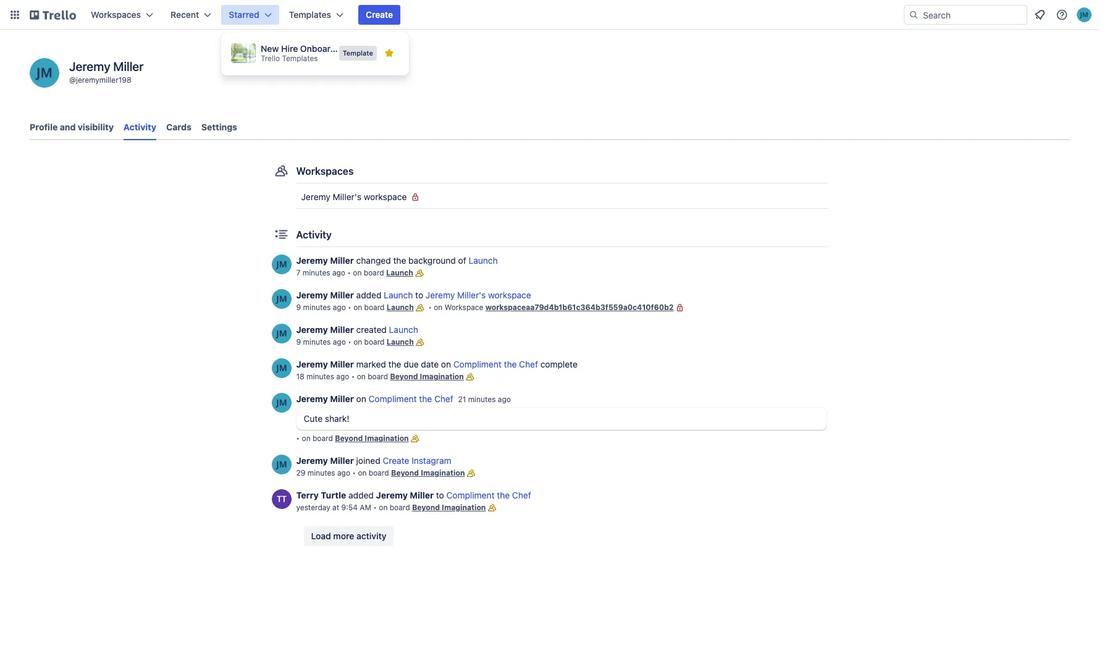 Task type: vqa. For each thing, say whether or not it's contained in the screenshot.
first Starred Icon
no



Task type: locate. For each thing, give the bounding box(es) containing it.
minutes right 7
[[303, 268, 330, 278]]

shark!
[[325, 414, 350, 424]]

jeremy miller changed the background of launch
[[296, 255, 498, 266]]

ago right 21
[[498, 395, 511, 404]]

load more activity
[[311, 531, 387, 541]]

compliment down "18 minutes ago • on board beyond imagination" on the left bottom
[[369, 394, 417, 404]]

9:54
[[341, 503, 358, 512]]

workspace
[[364, 192, 407, 202], [488, 290, 531, 300]]

board
[[364, 268, 384, 278], [364, 303, 385, 312], [364, 337, 385, 347], [368, 372, 388, 381], [313, 434, 333, 443], [369, 469, 389, 478], [390, 503, 410, 512]]

search image
[[909, 10, 919, 20]]

imagination
[[420, 372, 464, 381], [365, 434, 409, 443], [421, 469, 465, 478], [442, 503, 486, 512]]

ago down "jeremy miller created launch"
[[333, 337, 346, 347]]

1 vertical spatial 9
[[296, 337, 301, 347]]

21
[[458, 395, 466, 404]]

1 horizontal spatial workspace
[[488, 290, 531, 300]]

minutes right 29
[[308, 469, 335, 478]]

yesterday
[[296, 503, 330, 512]]

minutes for joined
[[308, 469, 335, 478]]

templates right trello in the left top of the page
[[282, 54, 318, 63]]

minutes right 21
[[468, 395, 496, 404]]

jeremy for jeremy miller on compliment the chef 21 minutes ago
[[296, 394, 328, 404]]

1 horizontal spatial miller's
[[457, 290, 486, 300]]

the
[[393, 255, 406, 266], [389, 359, 401, 370], [504, 359, 517, 370], [419, 394, 432, 404], [497, 490, 510, 501]]

jeremy for jeremy miller changed the background of launch
[[296, 255, 328, 266]]

miller left created on the left of the page
[[330, 325, 354, 335]]

4 jeremy miller (jeremymiller198) image from the top
[[272, 359, 291, 378]]

2 9 minutes ago • on board launch from the top
[[296, 337, 414, 347]]

load more activity link
[[304, 527, 394, 546]]

compliment the chef link for on
[[369, 394, 453, 404]]

recent
[[171, 9, 199, 20]]

minutes for created
[[303, 337, 331, 347]]

0 vertical spatial chef
[[519, 359, 538, 370]]

jeremy miller's workspace link
[[296, 187, 828, 207], [426, 290, 531, 300]]

9 up 18
[[296, 337, 301, 347]]

turtle
[[321, 490, 346, 501]]

0 horizontal spatial to
[[415, 290, 423, 300]]

trello
[[261, 54, 280, 63]]

all members of the workspace can see and edit this board. image for 29 minutes ago • on board beyond imagination
[[465, 467, 477, 480]]

templates up 'onboarding'
[[289, 9, 331, 20]]

0 vertical spatial create
[[366, 9, 393, 20]]

0 vertical spatial workspace
[[364, 192, 407, 202]]

2 9 from the top
[[296, 337, 301, 347]]

instagram
[[412, 456, 452, 466]]

workspaces button
[[83, 5, 161, 25]]

chef
[[519, 359, 538, 370], [435, 394, 453, 404], [512, 490, 531, 501]]

jeremy miller on compliment the chef 21 minutes ago
[[296, 394, 511, 404]]

added
[[356, 290, 382, 300], [349, 490, 374, 501]]

create
[[366, 9, 393, 20], [383, 456, 409, 466]]

0 vertical spatial compliment the chef link
[[454, 359, 538, 370]]

miller inside jeremy miller @ jeremymiller198
[[113, 59, 144, 74]]

1 vertical spatial workspaces
[[296, 166, 354, 177]]

beyond
[[390, 372, 418, 381], [335, 434, 363, 443], [391, 469, 419, 478], [412, 503, 440, 512]]

all members of the workspace can see and edit this board. image
[[413, 267, 426, 279], [414, 302, 426, 314], [464, 371, 476, 383], [409, 433, 421, 445], [465, 467, 477, 480], [486, 502, 498, 514]]

9
[[296, 303, 301, 312], [296, 337, 301, 347]]

board down created on the left of the page
[[364, 337, 385, 347]]

1 horizontal spatial activity
[[296, 229, 332, 240]]

template
[[343, 49, 373, 57]]

create up starred icon
[[366, 9, 393, 20]]

0 vertical spatial templates
[[289, 9, 331, 20]]

ago up shark!
[[336, 372, 349, 381]]

5 jeremy miller (jeremymiller198) image from the top
[[272, 455, 291, 475]]

0 vertical spatial activity
[[124, 122, 156, 132]]

added up am
[[349, 490, 374, 501]]

minutes
[[303, 268, 330, 278], [303, 303, 331, 312], [303, 337, 331, 347], [307, 372, 334, 381], [468, 395, 496, 404], [308, 469, 335, 478]]

1 9 minutes ago • on board launch from the top
[[296, 303, 414, 312]]

beyond imagination link down terry turtle added jeremy miller to compliment the chef
[[412, 503, 486, 512]]

profile and visibility link
[[30, 116, 114, 138]]

1 vertical spatial chef
[[435, 394, 453, 404]]

profile and visibility
[[30, 122, 114, 132]]

29 minutes ago • on board beyond imagination
[[296, 469, 465, 478]]

beyond imagination link
[[390, 372, 464, 381], [335, 434, 409, 443], [391, 469, 465, 478], [412, 503, 486, 512]]

board down cute shark!
[[313, 434, 333, 443]]

created
[[356, 325, 387, 335]]

workspace
[[445, 303, 484, 312]]

1 vertical spatial to
[[436, 490, 444, 501]]

activity up 7
[[296, 229, 332, 240]]

board down terry turtle added jeremy miller to compliment the chef
[[390, 503, 410, 512]]

jeremy for jeremy miller's workspace
[[301, 192, 331, 202]]

1 vertical spatial create
[[383, 456, 409, 466]]

templates button
[[282, 5, 351, 25]]

templates inside 'popup button'
[[289, 9, 331, 20]]

7
[[296, 268, 301, 278]]

jeremy miller (jeremymiller198) image
[[1077, 7, 1092, 22], [30, 58, 59, 88], [272, 393, 291, 413]]

activity left cards
[[124, 122, 156, 132]]

miller up jeremymiller198 on the left top of the page
[[113, 59, 144, 74]]

workspaces
[[91, 9, 141, 20], [296, 166, 354, 177]]

0 horizontal spatial miller's
[[333, 192, 362, 202]]

1 horizontal spatial to
[[436, 490, 444, 501]]

miller up shark!
[[330, 394, 354, 404]]

jeremy inside jeremy miller @ jeremymiller198
[[69, 59, 110, 74]]

jeremy miller @ jeremymiller198
[[69, 59, 144, 85]]

1 vertical spatial added
[[349, 490, 374, 501]]

0 horizontal spatial workspaces
[[91, 9, 141, 20]]

launch link
[[469, 255, 498, 266], [386, 268, 413, 278], [384, 290, 413, 300], [387, 303, 414, 312], [389, 325, 418, 335], [387, 337, 414, 347]]

compliment
[[454, 359, 502, 370], [369, 394, 417, 404], [447, 490, 495, 501]]

due
[[404, 359, 419, 370]]

imagination down "instagram"
[[421, 469, 465, 478]]

workspaces inside popup button
[[91, 9, 141, 20]]

0 vertical spatial jeremy miller (jeremymiller198) image
[[1077, 7, 1092, 22]]

all members of the workspace can see and edit this board. image for 18 minutes ago • on board beyond imagination
[[464, 371, 476, 383]]

0 vertical spatial workspaces
[[91, 9, 141, 20]]

Search field
[[919, 6, 1027, 24]]

jeremy for jeremy miller @ jeremymiller198
[[69, 59, 110, 74]]

miller's
[[333, 192, 362, 202], [457, 290, 486, 300]]

terry turtle (terryturtle) image
[[272, 490, 291, 509]]

jeremy miller marked the due date on compliment the chef complete
[[296, 359, 578, 370]]

@
[[69, 75, 76, 85]]

0 vertical spatial added
[[356, 290, 382, 300]]

workspace left 'sm' icon at left
[[364, 192, 407, 202]]

1 horizontal spatial workspaces
[[296, 166, 354, 177]]

added down 7 minutes ago • on board launch
[[356, 290, 382, 300]]

ago for created
[[333, 337, 346, 347]]

create button
[[359, 5, 401, 25]]

starred icon image
[[384, 48, 394, 58]]

ago up turtle
[[337, 469, 350, 478]]

• on board beyond imagination
[[296, 434, 409, 443]]

beyond imagination link for joined
[[391, 469, 465, 478]]

jeremy miller's workspace
[[301, 192, 407, 202]]

0 vertical spatial to
[[415, 290, 423, 300]]

miller up 7 minutes ago • on board launch
[[330, 255, 354, 266]]

beyond imagination link down "instagram"
[[391, 469, 465, 478]]

on down marked
[[357, 372, 366, 381]]

miller for jeremy miller @ jeremymiller198
[[113, 59, 144, 74]]

ago for joined
[[337, 469, 350, 478]]

all members of the workspace can see and edit this board. image for • on workspace
[[414, 302, 426, 314]]

workspaces up jeremy miller's workspace
[[296, 166, 354, 177]]

board up created on the left of the page
[[364, 303, 385, 312]]

to down background
[[415, 290, 423, 300]]

on down changed
[[353, 268, 362, 278]]

0 vertical spatial 9
[[296, 303, 301, 312]]

to
[[415, 290, 423, 300], [436, 490, 444, 501]]

miller for jeremy miller on compliment the chef 21 minutes ago
[[330, 394, 354, 404]]

9 down 7
[[296, 303, 301, 312]]

jeremy miller added launch to jeremy miller's workspace
[[296, 290, 531, 300]]

9 minutes ago • on board launch
[[296, 303, 414, 312], [296, 337, 414, 347]]

0 horizontal spatial activity
[[124, 122, 156, 132]]

ago
[[332, 268, 345, 278], [333, 303, 346, 312], [333, 337, 346, 347], [336, 372, 349, 381], [498, 395, 511, 404], [337, 469, 350, 478]]

jeremy for jeremy miller joined create instagram
[[296, 456, 328, 466]]

1 vertical spatial miller's
[[457, 290, 486, 300]]

0 horizontal spatial workspace
[[364, 192, 407, 202]]

back to home image
[[30, 5, 76, 25]]

activity
[[357, 531, 387, 541]]

create inside button
[[366, 9, 393, 20]]

1 vertical spatial jeremy miller's workspace link
[[426, 290, 531, 300]]

beyond imagination link for marked the due date on
[[390, 372, 464, 381]]

jeremy miller joined create instagram
[[296, 456, 452, 466]]

starred button
[[221, 5, 279, 25]]

9 minutes ago • on board launch down "jeremy miller created launch"
[[296, 337, 414, 347]]

on down "18 minutes ago • on board beyond imagination" on the left bottom
[[356, 394, 366, 404]]

terry turtle added jeremy miller to compliment the chef
[[296, 490, 531, 501]]

create instagram link
[[383, 456, 452, 466]]

beyond imagination link down date
[[390, 372, 464, 381]]

on down cute
[[302, 434, 311, 443]]

jeremymiller198
[[76, 75, 131, 85]]

7 minutes ago • on board launch
[[296, 268, 413, 278]]

jeremy
[[69, 59, 110, 74], [301, 192, 331, 202], [296, 255, 328, 266], [296, 290, 328, 300], [426, 290, 455, 300], [296, 325, 328, 335], [296, 359, 328, 370], [296, 394, 328, 404], [296, 456, 328, 466], [376, 490, 408, 501]]

2 vertical spatial compliment the chef link
[[447, 490, 531, 501]]

1 jeremy miller (jeremymiller198) image from the top
[[272, 255, 291, 274]]

miller for jeremy miller changed the background of launch
[[330, 255, 354, 266]]

on up "jeremy miller created launch"
[[354, 303, 362, 312]]

1 vertical spatial templates
[[282, 54, 318, 63]]

9 minutes ago • on board launch up "jeremy miller created launch"
[[296, 303, 414, 312]]

minutes up 18
[[303, 337, 331, 347]]

2 horizontal spatial jeremy miller (jeremymiller198) image
[[1077, 7, 1092, 22]]

compliment the chef link for marked the due date on
[[454, 359, 538, 370]]

miller for jeremy miller marked the due date on compliment the chef complete
[[330, 359, 354, 370]]

load
[[311, 531, 331, 541]]

2 vertical spatial jeremy miller (jeremymiller198) image
[[272, 393, 291, 413]]

minutes right 18
[[307, 372, 334, 381]]

1 vertical spatial compliment the chef link
[[369, 394, 453, 404]]

2 jeremy miller (jeremymiller198) image from the top
[[272, 289, 291, 309]]

board down marked
[[368, 372, 388, 381]]

1 vertical spatial activity
[[296, 229, 332, 240]]

settings link
[[201, 116, 237, 138]]

minutes up "jeremy miller created launch"
[[303, 303, 331, 312]]

•
[[348, 268, 351, 278], [348, 303, 352, 312], [428, 303, 432, 312], [348, 337, 352, 347], [352, 372, 355, 381], [296, 434, 300, 443], [353, 469, 356, 478], [373, 503, 377, 512]]

0 horizontal spatial jeremy miller (jeremymiller198) image
[[30, 58, 59, 88]]

on down the joined
[[358, 469, 367, 478]]

miller down • on board beyond imagination
[[330, 456, 354, 466]]

on
[[353, 268, 362, 278], [354, 303, 362, 312], [434, 303, 443, 312], [354, 337, 362, 347], [441, 359, 451, 370], [357, 372, 366, 381], [356, 394, 366, 404], [302, 434, 311, 443], [358, 469, 367, 478], [379, 503, 388, 512]]

board down jeremy miller joined create instagram
[[369, 469, 389, 478]]

workspace up • on workspace workspaceaa79d4b1b61c364b3f559a0c410f60b2
[[488, 290, 531, 300]]

more
[[333, 531, 354, 541]]

miller left marked
[[330, 359, 354, 370]]

compliment the chef link
[[454, 359, 538, 370], [369, 394, 453, 404], [447, 490, 531, 501]]

0 vertical spatial 9 minutes ago • on board launch
[[296, 303, 414, 312]]

1 vertical spatial 9 minutes ago • on board launch
[[296, 337, 414, 347]]

to down "instagram"
[[436, 490, 444, 501]]

templates
[[289, 9, 331, 20], [282, 54, 318, 63]]

0 vertical spatial miller's
[[333, 192, 362, 202]]

jeremy miller (jeremymiller198) image
[[272, 255, 291, 274], [272, 289, 291, 309], [272, 324, 291, 344], [272, 359, 291, 378], [272, 455, 291, 475]]

create up the 29 minutes ago • on board beyond imagination
[[383, 456, 409, 466]]

ago inside jeremy miller on compliment the chef 21 minutes ago
[[498, 395, 511, 404]]

compliment down "instagram"
[[447, 490, 495, 501]]

compliment up 21
[[454, 359, 502, 370]]

3 jeremy miller (jeremymiller198) image from the top
[[272, 324, 291, 344]]

terry
[[296, 490, 319, 501]]

ago right 7
[[332, 268, 345, 278]]

activity
[[124, 122, 156, 132], [296, 229, 332, 240]]

cute shark!
[[304, 414, 350, 424]]

miller
[[113, 59, 144, 74], [330, 255, 354, 266], [330, 290, 354, 300], [330, 325, 354, 335], [330, 359, 354, 370], [330, 394, 354, 404], [330, 456, 354, 466], [410, 490, 434, 501]]

launch
[[469, 255, 498, 266], [386, 268, 413, 278], [384, 290, 413, 300], [387, 303, 414, 312], [389, 325, 418, 335], [387, 337, 414, 347]]

yesterday at 9:54 am • on board beyond imagination
[[296, 503, 486, 512]]

ago for changed the background of
[[332, 268, 345, 278]]

workspaceaa79d4b1b61c364b3f559a0c410f60b2 link
[[486, 303, 674, 312]]

imagination down terry turtle added jeremy miller to compliment the chef
[[442, 503, 486, 512]]

this workspace is private. it's not indexed or visible to those outside the workspace. image
[[674, 302, 686, 314]]

workspaces up jeremy miller @ jeremymiller198
[[91, 9, 141, 20]]

new hire onboarding trello templates
[[261, 43, 349, 63]]

1 vertical spatial workspace
[[488, 290, 531, 300]]

visibility
[[78, 122, 114, 132]]

miller down 7 minutes ago • on board launch
[[330, 290, 354, 300]]

0 vertical spatial jeremy miller's workspace link
[[296, 187, 828, 207]]

imagination down jeremy miller marked the due date on compliment the chef complete
[[420, 372, 464, 381]]



Task type: describe. For each thing, give the bounding box(es) containing it.
on right am
[[379, 503, 388, 512]]

minutes inside jeremy miller on compliment the chef 21 minutes ago
[[468, 395, 496, 404]]

cute
[[304, 414, 323, 424]]

1 vertical spatial jeremy miller (jeremymiller198) image
[[30, 58, 59, 88]]

templates inside "new hire onboarding trello templates"
[[282, 54, 318, 63]]

complete
[[541, 359, 578, 370]]

board down changed
[[364, 268, 384, 278]]

workspaceaa79d4b1b61c364b3f559a0c410f60b2
[[486, 303, 674, 312]]

miller up yesterday at 9:54 am • on board beyond imagination
[[410, 490, 434, 501]]

0 notifications image
[[1033, 7, 1048, 22]]

recent button
[[163, 5, 219, 25]]

ago for marked the due date on
[[336, 372, 349, 381]]

jeremy for jeremy miller created launch
[[296, 325, 328, 335]]

2 vertical spatial chef
[[512, 490, 531, 501]]

and
[[60, 122, 76, 132]]

on left workspace on the left of page
[[434, 303, 443, 312]]

ago up "jeremy miller created launch"
[[333, 303, 346, 312]]

• on workspace workspaceaa79d4b1b61c364b3f559a0c410f60b2
[[426, 303, 674, 312]]

all members of the workspace can see and edit this board. image for 7 minutes ago • on board launch
[[413, 267, 426, 279]]

beyond imagination link up jeremy miller joined create instagram
[[335, 434, 409, 443]]

all members of the workspace can see and edit this board. image
[[414, 336, 426, 349]]

activity link
[[124, 116, 156, 140]]

1 9 from the top
[[296, 303, 301, 312]]

on down "jeremy miller created launch"
[[354, 337, 362, 347]]

jeremy for jeremy miller marked the due date on compliment the chef complete
[[296, 359, 328, 370]]

jeremy miller (jeremymiller198) image for joined
[[272, 455, 291, 475]]

added for jeremy
[[349, 490, 374, 501]]

jeremy miller (jeremymiller198) image for marked the due date on
[[272, 359, 291, 378]]

date
[[421, 359, 439, 370]]

jeremy miller (jeremymiller198) image for changed the background of
[[272, 255, 291, 274]]

miller for jeremy miller added launch to jeremy miller's workspace
[[330, 290, 354, 300]]

jeremy miller (jeremymiller198) image for added
[[272, 289, 291, 309]]

imagination up jeremy miller joined create instagram
[[365, 434, 409, 443]]

open information menu image
[[1056, 9, 1069, 21]]

starred
[[229, 9, 259, 20]]

18
[[296, 372, 305, 381]]

profile
[[30, 122, 58, 132]]

onboarding
[[300, 43, 349, 54]]

of
[[458, 255, 467, 266]]

at
[[333, 503, 339, 512]]

29
[[296, 469, 306, 478]]

miller for jeremy miller joined create instagram
[[330, 456, 354, 466]]

18 minutes ago • on board beyond imagination
[[296, 372, 464, 381]]

marked
[[356, 359, 386, 370]]

hire
[[281, 43, 298, 54]]

jeremy for jeremy miller added launch to jeremy miller's workspace
[[296, 290, 328, 300]]

settings
[[201, 122, 237, 132]]

beyond down terry turtle added jeremy miller to compliment the chef
[[412, 503, 440, 512]]

1 vertical spatial compliment
[[369, 394, 417, 404]]

new
[[261, 43, 279, 54]]

0 vertical spatial compliment
[[454, 359, 502, 370]]

am
[[360, 503, 371, 512]]

beyond down create instagram link
[[391, 469, 419, 478]]

1 horizontal spatial jeremy miller (jeremymiller198) image
[[272, 393, 291, 413]]

2 vertical spatial compliment
[[447, 490, 495, 501]]

beyond imagination link for added
[[412, 503, 486, 512]]

primary element
[[0, 0, 1100, 30]]

miller for jeremy miller created launch
[[330, 325, 354, 335]]

cards
[[166, 122, 192, 132]]

beyond down due
[[390, 372, 418, 381]]

added for launch
[[356, 290, 382, 300]]

cards link
[[166, 116, 192, 138]]

beyond down shark!
[[335, 434, 363, 443]]

jeremy miller created launch
[[296, 325, 418, 335]]

jeremy miller (jeremymiller198) image for created
[[272, 324, 291, 344]]

minutes for changed the background of
[[303, 268, 330, 278]]

all members of the workspace can see and edit this board. image for yesterday at 9:54 am • on board beyond imagination
[[486, 502, 498, 514]]

changed
[[356, 255, 391, 266]]

minutes for marked the due date on
[[307, 372, 334, 381]]

sm image
[[409, 191, 422, 203]]

background
[[409, 255, 456, 266]]

on right date
[[441, 359, 451, 370]]

joined
[[356, 456, 381, 466]]



